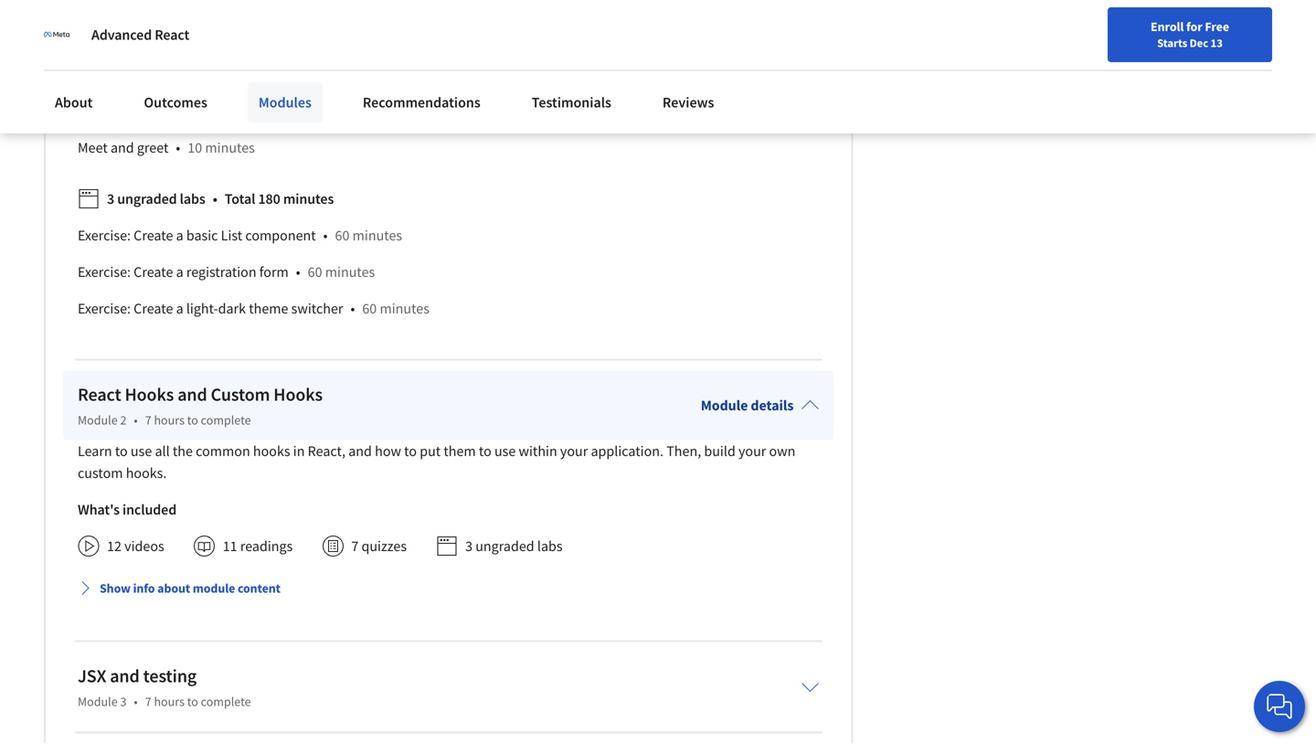 Task type: locate. For each thing, give the bounding box(es) containing it.
complete
[[201, 412, 251, 428], [201, 694, 251, 710]]

1 vertical spatial hours
[[154, 694, 185, 710]]

0 vertical spatial a
[[176, 226, 183, 245]]

2 vertical spatial 7
[[145, 694, 151, 710]]

2 horizontal spatial 3
[[465, 537, 473, 556]]

0 horizontal spatial ungraded
[[117, 190, 177, 208]]

60
[[335, 226, 350, 245], [308, 263, 322, 281], [362, 300, 377, 318]]

recommendations
[[363, 93, 481, 112]]

and right meet
[[111, 139, 134, 157]]

enroll for free starts dec 13
[[1151, 18, 1230, 50]]

about
[[55, 93, 93, 112]]

13
[[1211, 36, 1223, 50]]

learn
[[78, 442, 112, 460]]

60 right component
[[335, 226, 350, 245]]

and right jsx
[[110, 665, 140, 688]]

exercise: for exercise: create a light-dark theme switcher
[[78, 300, 131, 318]]

hours down testing at the bottom left of the page
[[154, 694, 185, 710]]

exercise:
[[78, 226, 131, 245], [78, 263, 131, 281], [78, 300, 131, 318]]

dec
[[1190, 36, 1209, 50]]

components
[[159, 51, 237, 69]]

180
[[258, 190, 280, 208]]

hours
[[154, 412, 185, 428], [154, 694, 185, 710]]

0 horizontal spatial 60
[[308, 263, 322, 281]]

advanced
[[91, 26, 152, 44]]

1 horizontal spatial hooks
[[274, 383, 323, 406]]

2 vertical spatial a
[[176, 300, 183, 318]]

total
[[251, 102, 282, 120], [225, 190, 255, 208]]

• inside react hooks and custom hooks module 2 • 7 hours to complete
[[134, 412, 138, 428]]

hooks.
[[126, 464, 167, 482]]

a for basic
[[176, 226, 183, 245]]

2 horizontal spatial 60
[[362, 300, 377, 318]]

0 vertical spatial 10
[[284, 102, 299, 120]]

and inside jsx and testing module 3 • 7 hours to complete
[[110, 665, 140, 688]]

7 left quizzes
[[351, 537, 359, 556]]

testing
[[143, 665, 197, 688]]

then,
[[667, 442, 701, 460]]

hide info about module content region
[[78, 0, 819, 334]]

0 horizontal spatial 3 ungraded labs
[[107, 190, 205, 208]]

0 vertical spatial exercise:
[[78, 226, 131, 245]]

1 create from the top
[[134, 226, 173, 245]]

advanced react
[[91, 26, 189, 44]]

to
[[187, 412, 198, 428], [115, 442, 128, 460], [404, 442, 417, 460], [479, 442, 492, 460], [187, 694, 198, 710]]

3 exercise: from the top
[[78, 300, 131, 318]]

module details
[[701, 396, 794, 415]]

testimonials link
[[521, 82, 622, 122]]

• inside jsx and testing module 3 • 7 hours to complete
[[134, 694, 138, 710]]

registration
[[186, 263, 256, 281]]

your right 'within'
[[560, 442, 588, 460]]

custom
[[78, 464, 123, 482]]

10
[[284, 102, 299, 120], [188, 139, 202, 157]]

react up 2 on the bottom left of page
[[78, 383, 121, 406]]

your left own
[[739, 442, 766, 460]]

hours up all
[[154, 412, 185, 428]]

1 horizontal spatial use
[[495, 442, 516, 460]]

total down 30
[[251, 102, 282, 120]]

2 vertical spatial exercise:
[[78, 300, 131, 318]]

1 vertical spatial 3
[[465, 537, 473, 556]]

0 vertical spatial hours
[[154, 412, 185, 428]]

knowledge check: react context
[[78, 14, 276, 33]]

your
[[560, 442, 588, 460], [739, 442, 766, 460]]

1 horizontal spatial 3 ungraded labs
[[465, 537, 563, 556]]

0 horizontal spatial 10
[[188, 139, 202, 157]]

create left basic
[[134, 226, 173, 245]]

use left all
[[131, 442, 152, 460]]

1 vertical spatial create
[[134, 263, 173, 281]]

module quiz: components • 30 minutes
[[78, 51, 324, 69]]

and
[[111, 139, 134, 157], [178, 383, 207, 406], [349, 442, 372, 460], [110, 665, 140, 688]]

0 vertical spatial labs
[[180, 190, 205, 208]]

hooks up in
[[274, 383, 323, 406]]

0 vertical spatial total
[[251, 102, 282, 120]]

0 horizontal spatial your
[[560, 442, 588, 460]]

1 complete from the top
[[201, 412, 251, 428]]

videos
[[124, 537, 164, 556]]

menu item
[[967, 18, 1085, 78]]

application.
[[591, 442, 664, 460]]

to inside react hooks and custom hooks module 2 • 7 hours to complete
[[187, 412, 198, 428]]

to up the
[[187, 412, 198, 428]]

how
[[375, 442, 401, 460]]

module up build
[[701, 396, 748, 415]]

modules
[[259, 93, 312, 112]]

2 exercise: from the top
[[78, 263, 131, 281]]

•
[[245, 51, 249, 69], [176, 139, 180, 157], [213, 190, 217, 208], [323, 226, 328, 245], [296, 263, 300, 281], [351, 300, 355, 318], [134, 412, 138, 428], [134, 694, 138, 710]]

1 vertical spatial labs
[[537, 537, 563, 556]]

3 ungraded labs inside the hide info about module content region
[[107, 190, 205, 208]]

light-
[[186, 300, 218, 318]]

recommendations link
[[352, 82, 492, 122]]

a for light-
[[176, 300, 183, 318]]

labs inside the hide info about module content region
[[180, 190, 205, 208]]

10 down prompt
[[188, 139, 202, 157]]

2 your from the left
[[739, 442, 766, 460]]

1 horizontal spatial 10
[[284, 102, 299, 120]]

module left 2 on the bottom left of page
[[78, 412, 118, 428]]

react up module quiz: components • 30 minutes
[[192, 14, 226, 33]]

details
[[751, 396, 794, 415]]

to left put
[[404, 442, 417, 460]]

use left 'within'
[[495, 442, 516, 460]]

1 vertical spatial complete
[[201, 694, 251, 710]]

use
[[131, 442, 152, 460], [495, 442, 516, 460]]

0 horizontal spatial hooks
[[125, 383, 174, 406]]

a left basic
[[176, 226, 183, 245]]

2 horizontal spatial react
[[192, 14, 226, 33]]

hooks
[[253, 442, 290, 460]]

1 horizontal spatial your
[[739, 442, 766, 460]]

create left light- at the left of page
[[134, 300, 173, 318]]

list
[[221, 226, 242, 245]]

a
[[176, 226, 183, 245], [176, 263, 183, 281], [176, 300, 183, 318]]

2 hours from the top
[[154, 694, 185, 710]]

2 create from the top
[[134, 263, 173, 281]]

form
[[259, 263, 289, 281]]

within
[[519, 442, 557, 460]]

2 vertical spatial create
[[134, 300, 173, 318]]

2 complete from the top
[[201, 694, 251, 710]]

0 vertical spatial complete
[[201, 412, 251, 428]]

create left "registration"
[[134, 263, 173, 281]]

1 horizontal spatial labs
[[537, 537, 563, 556]]

1 horizontal spatial 3
[[120, 694, 127, 710]]

1 vertical spatial 10
[[188, 139, 202, 157]]

a left "registration"
[[176, 263, 183, 281]]

60 right switcher
[[362, 300, 377, 318]]

show info about module content
[[100, 580, 281, 597]]

1 vertical spatial 60
[[308, 263, 322, 281]]

1 vertical spatial ungraded
[[476, 537, 534, 556]]

free
[[1205, 18, 1230, 35]]

react hooks and custom hooks module 2 • 7 hours to complete
[[78, 383, 323, 428]]

0 horizontal spatial 3
[[107, 190, 114, 208]]

3 ungraded labs
[[107, 190, 205, 208], [465, 537, 563, 556]]

create for basic
[[134, 226, 173, 245]]

1 horizontal spatial 60
[[335, 226, 350, 245]]

total left 180
[[225, 190, 255, 208]]

exercise: for exercise: create a registration form
[[78, 263, 131, 281]]

module
[[193, 580, 235, 597]]

7 down testing at the bottom left of the page
[[145, 694, 151, 710]]

1 horizontal spatial ungraded
[[476, 537, 534, 556]]

show notifications image
[[1104, 23, 1126, 45]]

60 up switcher
[[308, 263, 322, 281]]

0 vertical spatial ungraded
[[117, 190, 177, 208]]

12
[[107, 537, 121, 556]]

and left the how
[[349, 442, 372, 460]]

0 vertical spatial create
[[134, 226, 173, 245]]

learn to use all the common hooks in react, and how to put them to use within your application. then, build your own custom hooks.
[[78, 442, 796, 482]]

to right learn
[[115, 442, 128, 460]]

and inside react hooks and custom hooks module 2 • 7 hours to complete
[[178, 383, 207, 406]]

2 a from the top
[[176, 263, 183, 281]]

3 a from the top
[[176, 300, 183, 318]]

to down testing at the bottom left of the page
[[187, 694, 198, 710]]

react up components
[[155, 26, 189, 44]]

1 vertical spatial a
[[176, 263, 183, 281]]

0 vertical spatial 7
[[145, 412, 151, 428]]

custom
[[211, 383, 270, 406]]

10 right prompt
[[284, 102, 299, 120]]

modules link
[[248, 82, 323, 122]]

0 horizontal spatial labs
[[180, 190, 205, 208]]

7 quizzes
[[351, 537, 407, 556]]

module inside the hide info about module content region
[[78, 51, 123, 69]]

0 vertical spatial 3
[[107, 190, 114, 208]]

1 exercise: from the top
[[78, 226, 131, 245]]

discussion
[[117, 102, 182, 120]]

hooks up 2 on the bottom left of page
[[125, 383, 174, 406]]

readings
[[240, 537, 293, 556]]

7 right 2 on the bottom left of page
[[145, 412, 151, 428]]

2 vertical spatial 3
[[120, 694, 127, 710]]

module down 'advanced'
[[78, 51, 123, 69]]

1 vertical spatial total
[[225, 190, 255, 208]]

about link
[[44, 82, 104, 122]]

0 horizontal spatial react
[[78, 383, 121, 406]]

and left custom at the left bottom of the page
[[178, 383, 207, 406]]

hooks
[[125, 383, 174, 406], [274, 383, 323, 406]]

a left light- at the left of page
[[176, 300, 183, 318]]

3
[[107, 190, 114, 208], [465, 537, 473, 556], [120, 694, 127, 710]]

1 discussion prompt
[[107, 102, 232, 120]]

0 horizontal spatial use
[[131, 442, 152, 460]]

knowledge
[[78, 14, 146, 33]]

1 a from the top
[[176, 226, 183, 245]]

module down jsx
[[78, 694, 118, 710]]

0 vertical spatial 3 ungraded labs
[[107, 190, 205, 208]]

7
[[145, 412, 151, 428], [351, 537, 359, 556], [145, 694, 151, 710]]

module
[[78, 51, 123, 69], [701, 396, 748, 415], [78, 412, 118, 428], [78, 694, 118, 710]]

0 vertical spatial 60
[[335, 226, 350, 245]]

1 hours from the top
[[154, 412, 185, 428]]

3 create from the top
[[134, 300, 173, 318]]

1 vertical spatial exercise:
[[78, 263, 131, 281]]



Task type: describe. For each thing, give the bounding box(es) containing it.
quizzes
[[362, 537, 407, 556]]

a for registration
[[176, 263, 183, 281]]

jsx and testing module 3 • 7 hours to complete
[[78, 665, 251, 710]]

create for light-
[[134, 300, 173, 318]]

7 inside jsx and testing module 3 • 7 hours to complete
[[145, 694, 151, 710]]

hours inside jsx and testing module 3 • 7 hours to complete
[[154, 694, 185, 710]]

quiz:
[[126, 51, 156, 69]]

11
[[223, 537, 237, 556]]

show
[[100, 580, 131, 597]]

exercise: create a basic list component • 60 minutes
[[78, 226, 402, 245]]

what's included
[[78, 501, 177, 519]]

3 inside the hide info about module content region
[[107, 190, 114, 208]]

complete inside react hooks and custom hooks module 2 • 7 hours to complete
[[201, 412, 251, 428]]

chat with us image
[[1265, 692, 1294, 721]]

common
[[196, 442, 250, 460]]

jsx
[[78, 665, 106, 688]]

dark
[[218, 300, 246, 318]]

and inside learn to use all the common hooks in react, and how to put them to use within your application. then, build your own custom hooks.
[[349, 442, 372, 460]]

them
[[444, 442, 476, 460]]

reviews
[[663, 93, 714, 112]]

own
[[769, 442, 796, 460]]

all
[[155, 442, 170, 460]]

12 videos
[[107, 537, 164, 556]]

outcomes
[[144, 93, 207, 112]]

1 vertical spatial 7
[[351, 537, 359, 556]]

enroll
[[1151, 18, 1184, 35]]

put
[[420, 442, 441, 460]]

meta image
[[44, 22, 69, 48]]

meet and greet • 10 minutes
[[78, 139, 255, 157]]

1 use from the left
[[131, 442, 152, 460]]

component
[[245, 226, 316, 245]]

react inside the hide info about module content region
[[192, 14, 226, 33]]

check:
[[149, 14, 189, 33]]

11 readings
[[223, 537, 293, 556]]

in
[[293, 442, 305, 460]]

exercise: for exercise: create a basic list component
[[78, 226, 131, 245]]

2
[[120, 412, 127, 428]]

for
[[1187, 18, 1203, 35]]

react inside react hooks and custom hooks module 2 • 7 hours to complete
[[78, 383, 121, 406]]

ungraded inside the hide info about module content region
[[117, 190, 177, 208]]

1 your from the left
[[560, 442, 588, 460]]

what's
[[78, 501, 120, 519]]

build
[[704, 442, 736, 460]]

complete inside jsx and testing module 3 • 7 hours to complete
[[201, 694, 251, 710]]

2 use from the left
[[495, 442, 516, 460]]

30
[[256, 51, 271, 69]]

hours inside react hooks and custom hooks module 2 • 7 hours to complete
[[154, 412, 185, 428]]

exercise: create a light-dark theme switcher • 60 minutes
[[78, 300, 430, 318]]

• total 180 minutes
[[213, 190, 334, 208]]

basic
[[186, 226, 218, 245]]

1 horizontal spatial react
[[155, 26, 189, 44]]

content
[[238, 580, 281, 597]]

theme
[[249, 300, 288, 318]]

info
[[133, 580, 155, 597]]

total 10 minutes
[[251, 102, 353, 120]]

the
[[173, 442, 193, 460]]

outcomes link
[[133, 82, 218, 122]]

about
[[157, 580, 190, 597]]

7 inside react hooks and custom hooks module 2 • 7 hours to complete
[[145, 412, 151, 428]]

to inside jsx and testing module 3 • 7 hours to complete
[[187, 694, 198, 710]]

show info about module content button
[[70, 572, 288, 605]]

1 vertical spatial 3 ungraded labs
[[465, 537, 563, 556]]

3 inside jsx and testing module 3 • 7 hours to complete
[[120, 694, 127, 710]]

meet
[[78, 139, 108, 157]]

to right them
[[479, 442, 492, 460]]

react,
[[308, 442, 346, 460]]

starts
[[1157, 36, 1188, 50]]

testimonials
[[532, 93, 611, 112]]

2 hooks from the left
[[274, 383, 323, 406]]

switcher
[[291, 300, 343, 318]]

greet
[[137, 139, 169, 157]]

exercise: create a registration form • 60 minutes
[[78, 263, 375, 281]]

2 vertical spatial 60
[[362, 300, 377, 318]]

prompt
[[185, 102, 232, 120]]

1
[[107, 102, 114, 120]]

context
[[229, 14, 276, 33]]

coursera image
[[22, 15, 138, 44]]

create for registration
[[134, 263, 173, 281]]

1 hooks from the left
[[125, 383, 174, 406]]

reviews link
[[652, 82, 725, 122]]

and inside the hide info about module content region
[[111, 139, 134, 157]]

module inside react hooks and custom hooks module 2 • 7 hours to complete
[[78, 412, 118, 428]]

included
[[122, 501, 177, 519]]

module inside jsx and testing module 3 • 7 hours to complete
[[78, 694, 118, 710]]



Task type: vqa. For each thing, say whether or not it's contained in the screenshot.
The Individuals
no



